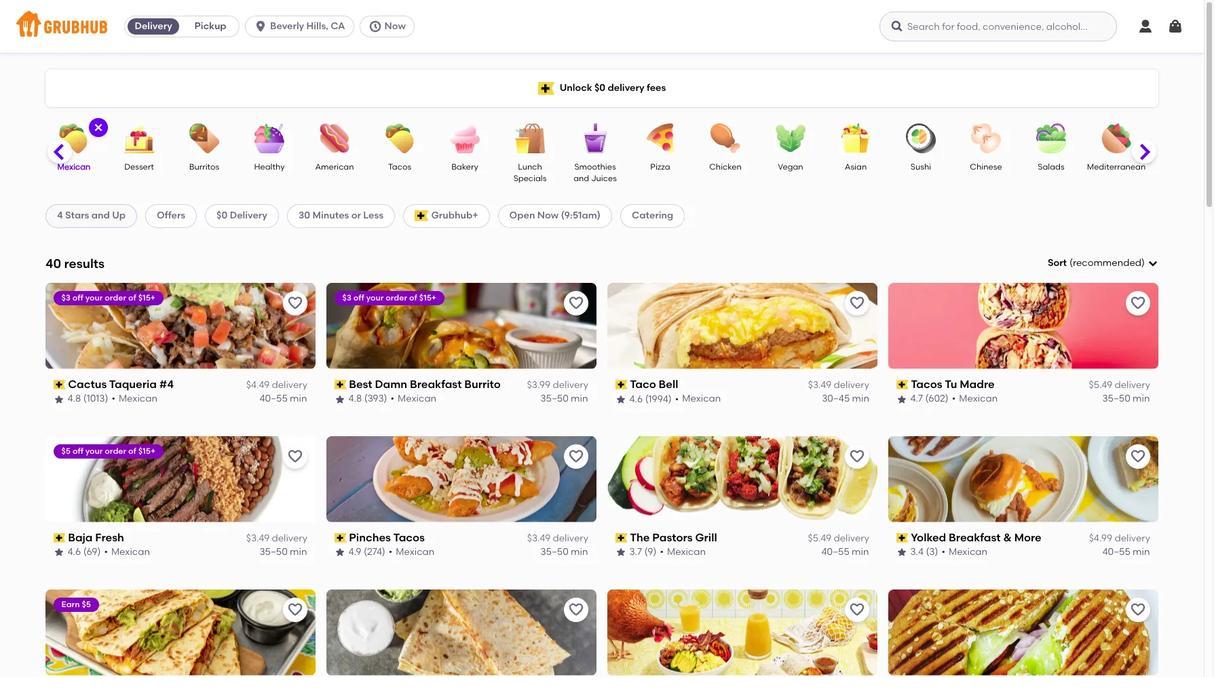 Task type: vqa. For each thing, say whether or not it's contained in the screenshot.


Task type: locate. For each thing, give the bounding box(es) containing it.
0 horizontal spatial save this restaurant image
[[287, 295, 304, 312]]

subscription pass image left the
[[616, 534, 628, 543]]

0 horizontal spatial $3 off your order of $15+
[[62, 293, 156, 303]]

2 $3 from the left
[[343, 293, 352, 303]]

• right (9)
[[661, 547, 664, 558]]

1 vertical spatial $5.49
[[808, 533, 832, 545]]

40–55 min for the pastors grill
[[822, 547, 870, 558]]

sort ( recommended )
[[1048, 257, 1146, 269]]

2 horizontal spatial $3.49 delivery
[[809, 380, 870, 391]]

• for tu
[[953, 393, 957, 405]]

0 vertical spatial $5.49 delivery
[[1090, 380, 1151, 391]]

1 horizontal spatial subscription pass image
[[616, 534, 628, 543]]

4.8 down cactus
[[68, 393, 81, 405]]

save this restaurant image for sunny & fine's breakfast burritos logo
[[850, 602, 866, 618]]

delivery down healthy on the left top of page
[[230, 210, 268, 222]]

unlock $0 delivery fees
[[560, 82, 666, 94]]

grill
[[696, 532, 718, 544]]

sunny & fine's breakfast burritos logo image
[[608, 590, 878, 676]]

1 vertical spatial $5
[[82, 600, 91, 610]]

• down pinches tacos
[[389, 547, 393, 558]]

star icon image for taco bell
[[616, 394, 627, 405]]

delivery for cactus taqueria #4
[[272, 380, 308, 391]]

star icon image for the pastors grill
[[616, 548, 627, 558]]

0 horizontal spatial 4.8
[[68, 393, 81, 405]]

tacos image
[[376, 124, 424, 153]]

30–45 min
[[822, 393, 870, 405]]

$3.49 delivery for taco bell
[[809, 380, 870, 391]]

of for breakfast
[[410, 293, 418, 303]]

1 horizontal spatial $3
[[343, 293, 352, 303]]

1 horizontal spatial delivery
[[230, 210, 268, 222]]

1 horizontal spatial $5.49 delivery
[[1090, 380, 1151, 391]]

save this restaurant image for tacos tu madre logo
[[1131, 295, 1147, 312]]

0 vertical spatial delivery
[[135, 20, 172, 32]]

and
[[574, 174, 590, 184], [92, 210, 110, 222]]

$3.49 for fresh
[[246, 533, 270, 545]]

• mexican down madre
[[953, 393, 999, 405]]

• mexican down the pastors grill
[[661, 547, 707, 558]]

vegan image
[[767, 124, 815, 153]]

and down smoothies
[[574, 174, 590, 184]]

4.6 down baja
[[68, 547, 81, 558]]

0 horizontal spatial delivery
[[135, 20, 172, 32]]

more
[[1015, 532, 1043, 544]]

delivery left pickup
[[135, 20, 172, 32]]

svg image inside beverly hills, ca button
[[254, 20, 268, 33]]

• mexican down best damn breakfast burrito
[[391, 393, 437, 405]]

1 horizontal spatial 40–55 min
[[822, 547, 870, 558]]

subscription pass image left pinches
[[335, 534, 347, 543]]

smoothies
[[575, 162, 616, 172]]

mexican image
[[50, 124, 98, 153]]

None field
[[1048, 257, 1159, 271]]

ca
[[331, 20, 345, 32]]

2 horizontal spatial subscription pass image
[[897, 534, 909, 543]]

1 horizontal spatial grubhub plus flag logo image
[[538, 82, 555, 95]]

burritos
[[189, 162, 219, 172]]

• mexican down taqueria on the left of the page
[[112, 393, 158, 405]]

• mexican for breakfast
[[943, 547, 988, 558]]

1 horizontal spatial 4.8
[[349, 393, 363, 405]]

$0
[[595, 82, 606, 94], [217, 210, 228, 222]]

mexican for cactus taqueria #4
[[119, 393, 158, 405]]

0 horizontal spatial $0
[[217, 210, 228, 222]]

delivery for taco bell
[[834, 380, 870, 391]]

star icon image
[[54, 394, 65, 405], [335, 394, 346, 405], [616, 394, 627, 405], [897, 394, 908, 405], [54, 548, 65, 558], [335, 548, 346, 558], [616, 548, 627, 558], [897, 548, 908, 558]]

star icon image for cactus taqueria #4
[[54, 394, 65, 405]]

• down tacos tu madre
[[953, 393, 957, 405]]

mexican down taqueria on the left of the page
[[119, 393, 158, 405]]

mexican for baja fresh
[[112, 547, 150, 558]]

35–50 min for tacos tu madre
[[1104, 393, 1151, 405]]

35–50 min
[[541, 393, 589, 405], [1104, 393, 1151, 405], [260, 547, 308, 558], [541, 547, 589, 558]]

Search for food, convenience, alcohol... search field
[[880, 12, 1118, 41]]

• mexican for tacos
[[389, 547, 435, 558]]

• mexican down yolked breakfast & more
[[943, 547, 988, 558]]

35–50 for tacos tu madre
[[1104, 393, 1132, 405]]

0 vertical spatial $0
[[595, 82, 606, 94]]

1 horizontal spatial and
[[574, 174, 590, 184]]

delivery
[[135, 20, 172, 32], [230, 210, 268, 222]]

healthy image
[[246, 124, 293, 153]]

• for pastors
[[661, 547, 664, 558]]

recommended
[[1074, 257, 1142, 269]]

salads image
[[1028, 124, 1076, 153]]

save this restaurant image for the pastors grill logo
[[850, 449, 866, 465]]

mexican
[[57, 162, 91, 172], [119, 393, 158, 405], [398, 393, 437, 405], [683, 393, 722, 405], [960, 393, 999, 405], [112, 547, 150, 558], [396, 547, 435, 558], [668, 547, 707, 558], [950, 547, 988, 558]]

california quesadilla company logo image
[[45, 590, 316, 676]]

40–55 min
[[260, 393, 308, 405], [822, 547, 870, 558], [1104, 547, 1151, 558]]

delivery for pinches tacos
[[553, 533, 589, 545]]

1 horizontal spatial now
[[538, 210, 559, 222]]

40–55 min for yolked breakfast & more
[[1104, 547, 1151, 558]]

delivery for best damn breakfast burrito
[[553, 380, 589, 391]]

smoothies and juices image
[[572, 124, 619, 153]]

dessert
[[124, 162, 154, 172]]

0 horizontal spatial 40–55 min
[[260, 393, 308, 405]]

0 horizontal spatial and
[[92, 210, 110, 222]]

1 vertical spatial $0
[[217, 210, 228, 222]]

1 horizontal spatial $5.49
[[1090, 380, 1113, 391]]

0 horizontal spatial $5.49
[[808, 533, 832, 545]]

star icon image left 4.8 (1013) on the bottom left
[[54, 394, 65, 405]]

yolked breakfast & more logo image
[[889, 436, 1159, 523]]

2 $3 off your order of $15+ from the left
[[343, 293, 437, 303]]

yolked
[[912, 532, 947, 544]]

1 horizontal spatial $3.49 delivery
[[527, 533, 589, 545]]

off
[[73, 293, 84, 303], [354, 293, 365, 303], [73, 447, 84, 456]]

0 horizontal spatial 40–55
[[260, 393, 288, 405]]

2 vertical spatial tacos
[[394, 532, 425, 544]]

(602)
[[926, 393, 950, 405]]

3.4
[[911, 547, 925, 558]]

earn $5
[[62, 600, 91, 610]]

1 vertical spatial $5.49 delivery
[[808, 533, 870, 545]]

$5 right 'earn'
[[82, 600, 91, 610]]

subscription pass image
[[335, 380, 347, 390], [616, 534, 628, 543], [897, 534, 909, 543]]

$0 right unlock
[[595, 82, 606, 94]]

0 vertical spatial and
[[574, 174, 590, 184]]

sushi
[[911, 162, 932, 172]]

1 vertical spatial grubhub plus flag logo image
[[415, 211, 429, 222]]

subscription pass image for yolked breakfast & more
[[897, 534, 909, 543]]

• mexican down 'bell'
[[676, 393, 722, 405]]

1 4.8 from the left
[[68, 393, 81, 405]]

cactus taqueria #4
[[68, 378, 174, 391]]

(1013)
[[84, 393, 109, 405]]

asian image
[[833, 124, 880, 153]]

40–55 for cactus taqueria #4
[[260, 393, 288, 405]]

0 horizontal spatial now
[[385, 20, 406, 32]]

subscription pass image left taco
[[616, 380, 628, 390]]

2 horizontal spatial 40–55 min
[[1104, 547, 1151, 558]]

minutes
[[313, 210, 349, 222]]

your
[[86, 293, 103, 303], [367, 293, 384, 303], [86, 447, 103, 456]]

star icon image left 4.6 (1994)
[[616, 394, 627, 405]]

now
[[385, 20, 406, 32], [538, 210, 559, 222]]

$5.49 for grill
[[808, 533, 832, 545]]

mexican down the pastors grill
[[668, 547, 707, 558]]

baja fresh
[[68, 532, 125, 544]]

best
[[350, 378, 373, 391]]

0 vertical spatial save this restaurant image
[[287, 295, 304, 312]]

4.8 down best
[[349, 393, 363, 405]]

mexican down yolked breakfast & more
[[950, 547, 988, 558]]

mexican down fresh
[[112, 547, 150, 558]]

40–55 for yolked breakfast & more
[[1104, 547, 1132, 558]]

0 horizontal spatial $5.49 delivery
[[808, 533, 870, 545]]

cactus taqueria #4 logo image
[[45, 283, 316, 369]]

2 horizontal spatial 40–55
[[1104, 547, 1132, 558]]

1 vertical spatial breakfast
[[950, 532, 1002, 544]]

• for taqueria
[[112, 393, 116, 405]]

grubhub plus flag logo image left grubhub+
[[415, 211, 429, 222]]

35–50 min for pinches tacos
[[541, 547, 589, 558]]

now right ca
[[385, 20, 406, 32]]

0 horizontal spatial $5
[[62, 447, 71, 456]]

subscription pass image left cactus
[[54, 380, 66, 390]]

1 vertical spatial 4.6
[[68, 547, 81, 558]]

subscription pass image for tacos tu madre
[[897, 380, 909, 390]]

italian image
[[1159, 124, 1206, 153]]

• down cactus taqueria #4
[[112, 393, 116, 405]]

4.6 (69)
[[68, 547, 101, 558]]

0 vertical spatial grubhub plus flag logo image
[[538, 82, 555, 95]]

1 horizontal spatial 40–55
[[822, 547, 850, 558]]

min for taco bell
[[853, 393, 870, 405]]

breakfast right damn
[[410, 378, 462, 391]]

order
[[105, 293, 127, 303], [386, 293, 408, 303], [105, 447, 127, 456]]

0 horizontal spatial $3
[[62, 293, 71, 303]]

• for damn
[[391, 393, 395, 405]]

tacos down tacos image
[[388, 162, 412, 172]]

• for tacos
[[389, 547, 393, 558]]

mexican down best damn breakfast burrito
[[398, 393, 437, 405]]

grubhub plus flag logo image for unlock $0 delivery fees
[[538, 82, 555, 95]]

now right open
[[538, 210, 559, 222]]

offers
[[157, 210, 185, 222]]

mexican for the pastors grill
[[668, 547, 707, 558]]

chinese image
[[963, 124, 1010, 153]]

• mexican for bell
[[676, 393, 722, 405]]

star icon image left the "4.9"
[[335, 548, 346, 558]]

star icon image left '4.8 (393)'
[[335, 394, 346, 405]]

•
[[112, 393, 116, 405], [391, 393, 395, 405], [676, 393, 680, 405], [953, 393, 957, 405], [104, 547, 108, 558], [389, 547, 393, 558], [661, 547, 664, 558], [943, 547, 946, 558]]

1 horizontal spatial save this restaurant image
[[568, 449, 585, 465]]

tacos right pinches
[[394, 532, 425, 544]]

40–55 min for cactus taqueria #4
[[260, 393, 308, 405]]

grubhub plus flag logo image left unlock
[[538, 82, 555, 95]]

35–50 min for baja fresh
[[260, 547, 308, 558]]

lunch specials
[[514, 162, 547, 184]]

save this restaurant image
[[287, 295, 304, 312], [568, 449, 585, 465]]

4.7 (602)
[[911, 393, 950, 405]]

open now (9:51am)
[[510, 210, 601, 222]]

of for #4
[[129, 293, 137, 303]]

subscription pass image left yolked
[[897, 534, 909, 543]]

$5.49 for madre
[[1090, 380, 1113, 391]]

1 $3 off your order of $15+ from the left
[[62, 293, 156, 303]]

subscription pass image left baja
[[54, 534, 66, 543]]

lunch specials image
[[507, 124, 554, 153]]

1 horizontal spatial $0
[[595, 82, 606, 94]]

pinches tacos logo image
[[327, 436, 597, 523]]

breakfast
[[410, 378, 462, 391], [950, 532, 1002, 544]]

1 $3 from the left
[[62, 293, 71, 303]]

$3.49 delivery for pinches tacos
[[527, 533, 589, 545]]

hills,
[[307, 20, 329, 32]]

healthy
[[254, 162, 285, 172]]

4.6 down taco
[[630, 393, 644, 405]]

now button
[[360, 16, 420, 37]]

save this restaurant image for taco bell logo
[[850, 295, 866, 312]]

40 results
[[45, 256, 105, 271]]

and left up
[[92, 210, 110, 222]]

4.8
[[68, 393, 81, 405], [349, 393, 363, 405]]

• down damn
[[391, 393, 395, 405]]

star icon image left 4.7
[[897, 394, 908, 405]]

4.6 (1994)
[[630, 393, 672, 405]]

or
[[352, 210, 361, 222]]

$5.49 delivery for tacos tu madre
[[1090, 380, 1151, 391]]

0 horizontal spatial $3.49 delivery
[[246, 533, 308, 545]]

subscription pass image
[[54, 380, 66, 390], [616, 380, 628, 390], [897, 380, 909, 390], [54, 534, 66, 543], [335, 534, 347, 543]]

mexican down pinches tacos
[[396, 547, 435, 558]]

3.7
[[630, 547, 643, 558]]

up
[[112, 210, 126, 222]]

1 vertical spatial tacos
[[912, 378, 943, 391]]

$15+
[[139, 293, 156, 303], [420, 293, 437, 303], [139, 447, 156, 456]]

results
[[64, 256, 105, 271]]

2 horizontal spatial $3.49
[[809, 380, 832, 391]]

40–55
[[260, 393, 288, 405], [822, 547, 850, 558], [1104, 547, 1132, 558]]

pizza image
[[637, 124, 685, 153]]

tacos up 4.7 (602)
[[912, 378, 943, 391]]

subscription pass image left best
[[335, 380, 347, 390]]

mexican down madre
[[960, 393, 999, 405]]

save this restaurant image
[[568, 295, 585, 312], [850, 295, 866, 312], [1131, 295, 1147, 312], [287, 449, 304, 465], [850, 449, 866, 465], [1131, 449, 1147, 465], [287, 602, 304, 618], [568, 602, 585, 618], [850, 602, 866, 618], [1131, 602, 1147, 618]]

0 horizontal spatial 4.6
[[68, 547, 81, 558]]

$0 right offers
[[217, 210, 228, 222]]

(
[[1070, 257, 1074, 269]]

4.6
[[630, 393, 644, 405], [68, 547, 81, 558]]

$3.49
[[809, 380, 832, 391], [246, 533, 270, 545], [527, 533, 551, 545]]

star icon image left 3.4
[[897, 548, 908, 558]]

breakfast left &
[[950, 532, 1002, 544]]

0 vertical spatial tacos
[[388, 162, 412, 172]]

• right (3)
[[943, 547, 946, 558]]

grubhub plus flag logo image for grubhub+
[[415, 211, 429, 222]]

$3 off your order of $15+
[[62, 293, 156, 303], [343, 293, 437, 303]]

0 vertical spatial $5.49
[[1090, 380, 1113, 391]]

tacos tu madre logo image
[[889, 283, 1159, 369]]

$5 down 4.8 (1013) on the bottom left
[[62, 447, 71, 456]]

american
[[315, 162, 354, 172]]

1 horizontal spatial 4.6
[[630, 393, 644, 405]]

• mexican down pinches tacos
[[389, 547, 435, 558]]

1 vertical spatial now
[[538, 210, 559, 222]]

tu
[[946, 378, 958, 391]]

0 vertical spatial 4.6
[[630, 393, 644, 405]]

$5.49 delivery
[[1090, 380, 1151, 391], [808, 533, 870, 545]]

$5.49
[[1090, 380, 1113, 391], [808, 533, 832, 545]]

your for #4
[[86, 293, 103, 303]]

grubhub plus flag logo image
[[538, 82, 555, 95], [415, 211, 429, 222]]

0 vertical spatial $5
[[62, 447, 71, 456]]

sort
[[1048, 257, 1068, 269]]

4 stars and up
[[57, 210, 126, 222]]

star icon image left 4.6 (69) at the bottom left of page
[[54, 548, 65, 558]]

$3.99
[[527, 380, 551, 391]]

• mexican down fresh
[[104, 547, 150, 558]]

0 vertical spatial now
[[385, 20, 406, 32]]

0 horizontal spatial $3.49
[[246, 533, 270, 545]]

delivery
[[608, 82, 645, 94], [272, 380, 308, 391], [553, 380, 589, 391], [834, 380, 870, 391], [1115, 380, 1151, 391], [272, 533, 308, 545], [553, 533, 589, 545], [834, 533, 870, 545], [1115, 533, 1151, 545]]

mediterranean image
[[1093, 124, 1141, 153]]

svg image
[[1138, 18, 1154, 35], [1168, 18, 1184, 35], [254, 20, 268, 33], [368, 20, 382, 33], [891, 20, 905, 33], [93, 122, 104, 133], [1148, 258, 1159, 269]]

4.6 for baja fresh
[[68, 547, 81, 558]]

dessert image
[[115, 124, 163, 153]]

subscription pass image for baja fresh
[[54, 534, 66, 543]]

mexican for yolked breakfast & more
[[950, 547, 988, 558]]

vegan
[[778, 162, 804, 172]]

smoothies and juices
[[574, 162, 617, 184]]

0 horizontal spatial subscription pass image
[[335, 380, 347, 390]]

• mexican
[[112, 393, 158, 405], [391, 393, 437, 405], [676, 393, 722, 405], [953, 393, 999, 405], [104, 547, 150, 558], [389, 547, 435, 558], [661, 547, 707, 558], [943, 547, 988, 558]]

star icon image for best damn breakfast burrito
[[335, 394, 346, 405]]

$5
[[62, 447, 71, 456], [82, 600, 91, 610]]

0 vertical spatial breakfast
[[410, 378, 462, 391]]

• down 'bell'
[[676, 393, 680, 405]]

0 horizontal spatial grubhub plus flag logo image
[[415, 211, 429, 222]]

star icon image left the 3.7 on the bottom right
[[616, 548, 627, 558]]

subscription pass image left tu
[[897, 380, 909, 390]]

2 4.8 from the left
[[349, 393, 363, 405]]

• right (69)
[[104, 547, 108, 558]]

tacos
[[388, 162, 412, 172], [912, 378, 943, 391], [394, 532, 425, 544]]

mexican right (1994)
[[683, 393, 722, 405]]

1 horizontal spatial $3.49
[[527, 533, 551, 545]]

1 horizontal spatial $3 off your order of $15+
[[343, 293, 437, 303]]

3.4 (3)
[[911, 547, 939, 558]]

fresh
[[96, 532, 125, 544]]



Task type: describe. For each thing, give the bounding box(es) containing it.
baja
[[68, 532, 93, 544]]

30–45
[[822, 393, 850, 405]]

none field containing sort
[[1048, 257, 1159, 271]]

mexican for tacos tu madre
[[960, 393, 999, 405]]

off for cactus
[[73, 293, 84, 303]]

the pastors grill
[[631, 532, 718, 544]]

save this restaurant image for otro dia tacos logo
[[568, 602, 585, 618]]

• for bell
[[676, 393, 680, 405]]

bakery image
[[441, 124, 489, 153]]

0 horizontal spatial breakfast
[[410, 378, 462, 391]]

damn
[[376, 378, 408, 391]]

bell
[[659, 378, 679, 391]]

35–50 for best damn breakfast burrito
[[541, 393, 569, 405]]

(3)
[[927, 547, 939, 558]]

beverly
[[270, 20, 304, 32]]

(393)
[[365, 393, 388, 405]]

svg image inside now button
[[368, 20, 382, 33]]

tacos tu madre
[[912, 378, 996, 391]]

delivery for tacos tu madre
[[1115, 380, 1151, 391]]

35–50 min for best damn breakfast burrito
[[541, 393, 589, 405]]

madre
[[961, 378, 996, 391]]

delivery for the pastors grill
[[834, 533, 870, 545]]

4.8 (393)
[[349, 393, 388, 405]]

• mexican for taqueria
[[112, 393, 158, 405]]

$5 off your order of $15+
[[62, 447, 156, 456]]

burritos image
[[181, 124, 228, 153]]

40–55 for the pastors grill
[[822, 547, 850, 558]]

less
[[364, 210, 384, 222]]

• for fresh
[[104, 547, 108, 558]]

best damn breakfast burrito
[[350, 378, 501, 391]]

delivery for baja fresh
[[272, 533, 308, 545]]

$3 for cactus taqueria #4
[[62, 293, 71, 303]]

subscription pass image for taco bell
[[616, 380, 628, 390]]

the
[[631, 532, 651, 544]]

min for pinches tacos
[[572, 547, 589, 558]]

mexican for best damn breakfast burrito
[[398, 393, 437, 405]]

off for best
[[354, 293, 365, 303]]

mexican down 'mexican' image
[[57, 162, 91, 172]]

$4.49 delivery
[[246, 380, 308, 391]]

open
[[510, 210, 535, 222]]

chinese
[[971, 162, 1003, 172]]

1 vertical spatial delivery
[[230, 210, 268, 222]]

4.9
[[349, 547, 362, 558]]

$15+ for #4
[[139, 293, 156, 303]]

(274)
[[364, 547, 386, 558]]

1 vertical spatial and
[[92, 210, 110, 222]]

pico cafe logo image
[[889, 590, 1159, 676]]

(1994)
[[646, 393, 672, 405]]

now inside button
[[385, 20, 406, 32]]

beverly hills, ca button
[[245, 16, 360, 37]]

pickup
[[195, 20, 227, 32]]

order for breakfast
[[386, 293, 408, 303]]

taco bell logo image
[[608, 283, 878, 369]]

star icon image for tacos tu madre
[[897, 394, 908, 405]]

mexican for pinches tacos
[[396, 547, 435, 558]]

delivery for yolked breakfast & more
[[1115, 533, 1151, 545]]

$3.49 delivery for baja fresh
[[246, 533, 308, 545]]

earn
[[62, 600, 80, 610]]

star icon image for yolked breakfast & more
[[897, 548, 908, 558]]

(69)
[[84, 547, 101, 558]]

subscription pass image for pinches tacos
[[335, 534, 347, 543]]

• mexican for pastors
[[661, 547, 707, 558]]

$3.99 delivery
[[527, 380, 589, 391]]

best damn breakfast burrito logo image
[[327, 283, 597, 369]]

star icon image for baja fresh
[[54, 548, 65, 558]]

delivery button
[[125, 16, 182, 37]]

your for breakfast
[[367, 293, 384, 303]]

(9:51am)
[[561, 210, 601, 222]]

$3 for best damn breakfast burrito
[[343, 293, 352, 303]]

• mexican for fresh
[[104, 547, 150, 558]]

otro dia tacos logo image
[[327, 590, 597, 676]]

save this restaurant image for pico cafe logo
[[1131, 602, 1147, 618]]

40
[[45, 256, 61, 271]]

pinches
[[350, 532, 391, 544]]

subscription pass image for the pastors grill
[[616, 534, 628, 543]]

$3.49 for tacos
[[527, 533, 551, 545]]

$5.49 delivery for the pastors grill
[[808, 533, 870, 545]]

juices
[[592, 174, 617, 184]]

pizza
[[651, 162, 671, 172]]

1 horizontal spatial breakfast
[[950, 532, 1002, 544]]

3.7 (9)
[[630, 547, 657, 558]]

35–50 for pinches tacos
[[541, 547, 569, 558]]

min for tacos tu madre
[[1134, 393, 1151, 405]]

#4
[[160, 378, 174, 391]]

min for best damn breakfast burrito
[[572, 393, 589, 405]]

and inside smoothies and juices
[[574, 174, 590, 184]]

• mexican for damn
[[391, 393, 437, 405]]

4.7
[[911, 393, 924, 405]]

4.8 for cactus taqueria #4
[[68, 393, 81, 405]]

• mexican for tu
[[953, 393, 999, 405]]

4.8 (1013)
[[68, 393, 109, 405]]

$4.99 delivery
[[1090, 533, 1151, 545]]

$3 off your order of $15+ for taqueria
[[62, 293, 156, 303]]

star icon image for pinches tacos
[[335, 548, 346, 558]]

)
[[1142, 257, 1146, 269]]

chicken image
[[702, 124, 750, 153]]

tacos for tacos
[[388, 162, 412, 172]]

asian
[[845, 162, 867, 172]]

35–50 for baja fresh
[[260, 547, 288, 558]]

min for yolked breakfast & more
[[1134, 547, 1151, 558]]

• for breakfast
[[943, 547, 946, 558]]

order for #4
[[105, 293, 127, 303]]

specials
[[514, 174, 547, 184]]

grubhub+
[[431, 210, 478, 222]]

stars
[[65, 210, 89, 222]]

burrito
[[465, 378, 501, 391]]

4.9 (274)
[[349, 547, 386, 558]]

$4.49
[[246, 380, 270, 391]]

main navigation navigation
[[0, 0, 1205, 53]]

off for baja
[[73, 447, 84, 456]]

subscription pass image for cactus taqueria #4
[[54, 380, 66, 390]]

$3 off your order of $15+ for damn
[[343, 293, 437, 303]]

min for cactus taqueria #4
[[290, 393, 308, 405]]

4.8 for best damn breakfast burrito
[[349, 393, 363, 405]]

taqueria
[[110, 378, 157, 391]]

the pastors grill logo image
[[608, 436, 878, 523]]

pastors
[[653, 532, 693, 544]]

unlock
[[560, 82, 593, 94]]

baja fresh logo image
[[45, 436, 316, 523]]

1 horizontal spatial $5
[[82, 600, 91, 610]]

pinches tacos
[[350, 532, 425, 544]]

30
[[299, 210, 310, 222]]

4
[[57, 210, 63, 222]]

min for the pastors grill
[[853, 547, 870, 558]]

min for baja fresh
[[290, 547, 308, 558]]

taco
[[631, 378, 657, 391]]

mediterranean
[[1088, 162, 1147, 172]]

cactus
[[68, 378, 107, 391]]

catering
[[632, 210, 674, 222]]

$15+ for breakfast
[[420, 293, 437, 303]]

1 vertical spatial save this restaurant image
[[568, 449, 585, 465]]

save this restaurant image for yolked breakfast & more logo
[[1131, 449, 1147, 465]]

subscription pass image for best damn breakfast burrito
[[335, 380, 347, 390]]

taco bell
[[631, 378, 679, 391]]

$4.99
[[1090, 533, 1113, 545]]

lunch
[[518, 162, 542, 172]]

mexican for taco bell
[[683, 393, 722, 405]]

&
[[1004, 532, 1013, 544]]

4.6 for taco bell
[[630, 393, 644, 405]]

american image
[[311, 124, 359, 153]]

delivery inside button
[[135, 20, 172, 32]]

salads
[[1039, 162, 1065, 172]]

$0 delivery
[[217, 210, 268, 222]]

sushi image
[[898, 124, 945, 153]]

bakery
[[452, 162, 479, 172]]

fees
[[647, 82, 666, 94]]

chicken
[[710, 162, 742, 172]]

$3.49 for bell
[[809, 380, 832, 391]]

tacos for tacos tu madre
[[912, 378, 943, 391]]



